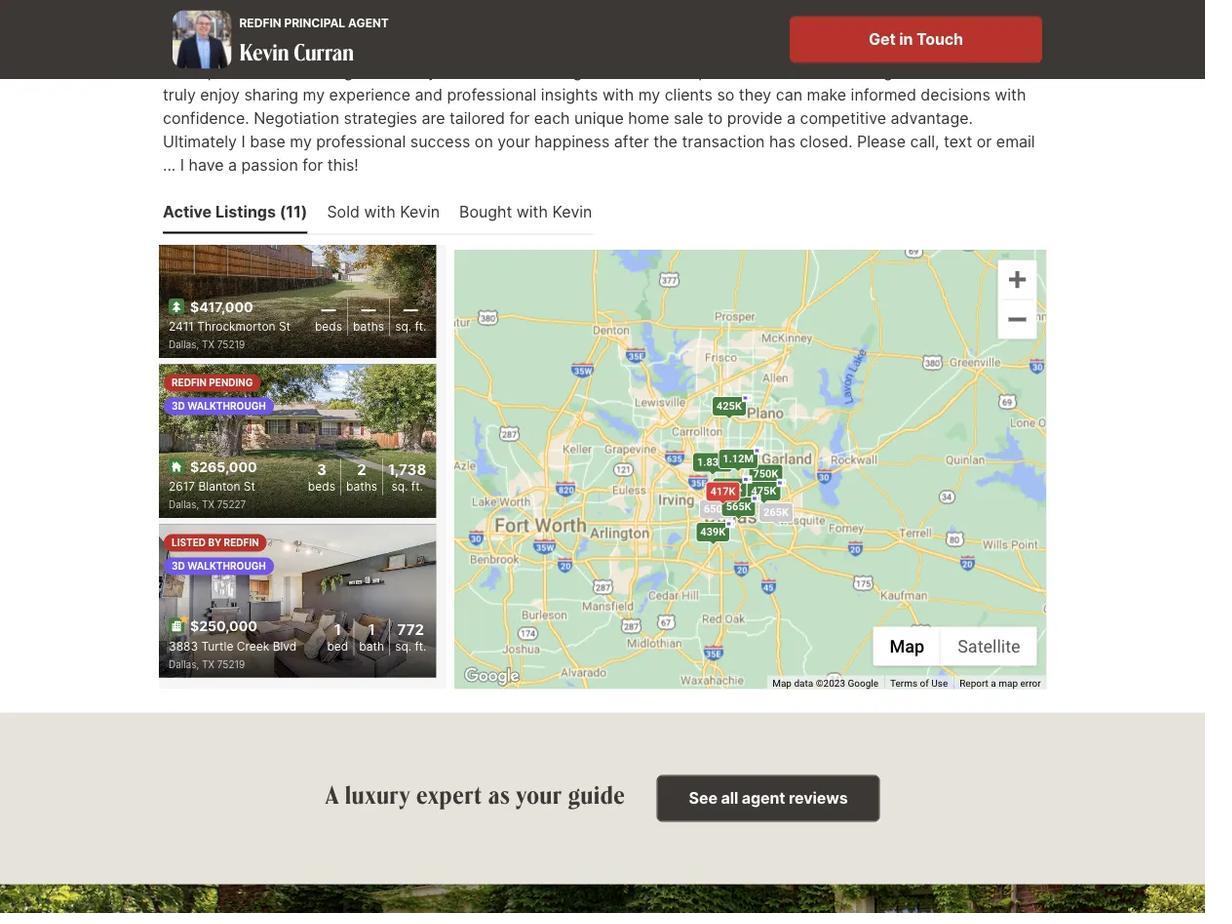 Task type: describe. For each thing, give the bounding box(es) containing it.
2 photo of 3883 turtle creek blvd #608, dallas, tx 75219 image from the left
[[436, 525, 714, 678]]

of left our
[[442, 62, 457, 81]]

i left the base
[[241, 132, 246, 151]]

and up local
[[949, 15, 976, 34]]

see all agent reviews button
[[657, 775, 881, 822]]

sharing
[[244, 85, 299, 104]]

a down can
[[787, 109, 796, 128]]

satellite button
[[942, 627, 1038, 666]]

this!
[[328, 155, 359, 174]]

base
[[250, 132, 286, 151]]

active listings (11)
[[163, 202, 308, 221]]

happiness
[[535, 132, 610, 151]]

walkthrough for by
[[188, 561, 266, 573]]

report a map error
[[960, 677, 1042, 689]]

our
[[461, 62, 485, 81]]

a luxury expert as your guide
[[325, 778, 626, 810]]

map region
[[398, 113, 1148, 863]]

area.
[[1006, 38, 1043, 57]]

touch
[[917, 30, 964, 49]]

see all agent reviews
[[689, 789, 848, 808]]

with
[[163, 15, 197, 34]]

pride
[[208, 62, 245, 81]]

0 horizontal spatial professional
[[316, 132, 406, 151]]

1.83m
[[698, 456, 729, 468]]

negotiation
[[254, 109, 340, 128]]

my down negotiation
[[290, 132, 312, 151]]

i left take
[[163, 62, 167, 81]]

google image
[[460, 664, 525, 689]]

unique
[[575, 109, 624, 128]]

of left real at left
[[306, 15, 321, 34]]

0 vertical spatial your
[[703, 15, 736, 34]]

they
[[739, 85, 772, 104]]

pleasant
[[163, 38, 226, 57]]

throughout
[[842, 38, 924, 57]]

417k
[[711, 485, 736, 497]]

so
[[718, 85, 735, 104]]

475k
[[752, 485, 777, 497]]

get in touch button
[[790, 16, 1043, 63]]

of left local
[[907, 62, 922, 81]]

250k
[[718, 481, 743, 493]]

kevin curran, redfin principal agent image
[[173, 10, 232, 69]]

can
[[776, 85, 803, 104]]

a left map
[[992, 677, 997, 689]]

0 horizontal spatial to
[[640, 15, 655, 34]]

are
[[422, 109, 445, 128]]

265k
[[764, 506, 789, 519]]

terms of use
[[891, 677, 949, 689]]

specialize
[[552, 38, 625, 57]]

©2023
[[816, 677, 846, 689]]

after
[[615, 132, 649, 151]]

each
[[534, 109, 570, 128]]

i down ultimate
[[544, 38, 548, 57]]

data
[[795, 677, 814, 689]]

with down markets.
[[995, 85, 1027, 104]]

experience
[[329, 85, 411, 104]]

agent
[[348, 16, 389, 30]]

1 horizontal spatial the
[[654, 132, 678, 151]]

0 vertical spatial provide
[[699, 62, 754, 81]]

over
[[201, 15, 233, 34]]

sold with kevin
[[327, 202, 440, 221]]

map for map data ©2023 google
[[773, 677, 792, 689]]

as
[[322, 38, 340, 57]]

...
[[163, 155, 176, 174]]

menu bar containing map
[[874, 627, 1038, 666]]

my down researching
[[303, 85, 325, 104]]

listings
[[216, 202, 276, 221]]

years
[[261, 15, 301, 34]]

bought
[[460, 202, 513, 221]]

curran
[[294, 37, 354, 66]]

1 horizontal spatial selling
[[740, 15, 787, 34]]

google
[[848, 677, 879, 689]]

0 horizontal spatial in
[[250, 62, 263, 81]]

report
[[960, 677, 989, 689]]

1 photo of 3883 turtle creek blvd #608, dallas, tx 75219 image from the left
[[159, 525, 437, 678]]

all
[[722, 789, 739, 808]]

satellite
[[958, 636, 1021, 656]]

3d for redfin
[[172, 401, 185, 413]]

i down area.
[[1033, 62, 1037, 81]]

a right as
[[345, 38, 354, 57]]

luxury
[[345, 778, 411, 810]]

on
[[475, 132, 493, 151]]

1 vertical spatial as
[[230, 38, 247, 57]]

ultimately
[[163, 132, 237, 151]]

condos
[[784, 38, 838, 57]]

with right "sold"
[[364, 202, 396, 221]]

home
[[629, 109, 670, 128]]

2 vertical spatial your
[[517, 778, 563, 810]]

success
[[411, 132, 471, 151]]

my up resident
[[498, 15, 520, 34]]

or
[[977, 132, 993, 151]]

1 horizontal spatial as
[[489, 778, 511, 810]]

process
[[791, 15, 850, 34]]

guide
[[569, 778, 626, 810]]

use
[[932, 677, 949, 689]]

estate
[[357, 15, 403, 34]]

kevin for sold with kevin
[[400, 202, 440, 221]]

truly
[[163, 85, 196, 104]]

1 dallas from the left
[[430, 38, 475, 57]]

565k
[[727, 501, 752, 513]]

a
[[325, 778, 340, 810]]

1 photo of 2411 throckmorton st, dallas, tx 75219 image from the left
[[159, 205, 437, 359]]

transaction
[[682, 132, 765, 151]]

decisions
[[921, 85, 991, 104]]

439k
[[701, 526, 726, 538]]



Task type: vqa. For each thing, say whether or not it's contained in the screenshot.
the top WALKTHROUGH
yes



Task type: locate. For each thing, give the bounding box(es) containing it.
history
[[386, 62, 437, 81]]

3d down listed
[[172, 561, 185, 573]]

provide down they
[[728, 109, 783, 128]]

1 vertical spatial the
[[358, 62, 382, 81]]

map
[[890, 636, 925, 656], [773, 677, 792, 689]]

map up terms
[[890, 636, 925, 656]]

local
[[926, 62, 961, 81]]

1 vertical spatial provide
[[728, 109, 783, 128]]

3d walkthrough for pending
[[172, 401, 266, 413]]

seamless
[[876, 15, 944, 34]]

1 horizontal spatial kevin
[[400, 202, 440, 221]]

with
[[603, 85, 634, 104], [995, 85, 1027, 104], [364, 202, 396, 221], [517, 202, 548, 221]]

active
[[163, 202, 212, 221]]

your
[[703, 15, 736, 34], [498, 132, 530, 151], [517, 778, 563, 810]]

redfin right by
[[224, 537, 259, 549]]

kevin inside redfin principal agent kevin curran
[[240, 37, 289, 66]]

2 photo of 2617 blanton st, dallas, tx 75227 image from the left
[[436, 365, 714, 518]]

enjoy
[[200, 85, 240, 104]]

1 vertical spatial walkthrough
[[188, 561, 266, 573]]

email
[[997, 132, 1036, 151]]

walkthrough down listed by redfin
[[188, 561, 266, 573]]

insights
[[541, 85, 599, 104]]

0 vertical spatial for
[[510, 109, 530, 128]]

1 horizontal spatial map
[[890, 636, 925, 656]]

bought with kevin
[[460, 202, 593, 221]]

make
[[659, 15, 699, 34], [807, 85, 847, 104]]

map button
[[874, 627, 942, 666]]

with over 20 years of real estate experience, my ultimate goal is to make your selling process as seamless and pleasant as possible.  as a long time dallas resident i specialize in selling homes and condos throughout the dallas area. i take pride in researching the history of our eclectic neighborhoods and provide intimate knowledge of local markets. i truly enjoy sharing my experience and professional insights with my clients so they can make informed decisions with confidence. negotiation strategies are tailored for each unique home sale to provide a competitive advantage. ultimately i base my professional success on your happiness after the transaction has closed. please call, text or email ... i have a passion for this!
[[163, 15, 1043, 174]]

walkthrough for pending
[[188, 401, 266, 413]]

of
[[306, 15, 321, 34], [442, 62, 457, 81], [907, 62, 922, 81], [921, 677, 930, 689]]

long
[[358, 38, 390, 57]]

2 horizontal spatial as
[[854, 15, 871, 34]]

1 vertical spatial map
[[773, 677, 792, 689]]

a right the have
[[228, 155, 237, 174]]

20
[[238, 15, 257, 34]]

eclectic
[[490, 62, 547, 81]]

2 photo of 2411 throckmorton st, dallas, tx 75219 image from the left
[[436, 205, 714, 359]]

professional
[[447, 85, 537, 104], [316, 132, 406, 151]]

map for map
[[890, 636, 925, 656]]

clients
[[665, 85, 713, 104]]

i
[[544, 38, 548, 57], [163, 62, 167, 81], [1033, 62, 1037, 81], [241, 132, 246, 151], [180, 155, 184, 174]]

call,
[[911, 132, 940, 151]]

0 horizontal spatial the
[[358, 62, 382, 81]]

3d walkthrough down redfin pending
[[172, 401, 266, 413]]

report a map error link
[[960, 677, 1042, 689]]

0 vertical spatial to
[[640, 15, 655, 34]]

principal
[[284, 16, 346, 30]]

2 3d from the top
[[172, 561, 185, 573]]

redfin
[[240, 16, 282, 30]]

i right ...
[[180, 155, 184, 174]]

and up are
[[415, 85, 443, 104]]

passion
[[242, 155, 298, 174]]

the down "home"
[[654, 132, 678, 151]]

has
[[770, 132, 796, 151]]

0 horizontal spatial redfin
[[172, 378, 207, 389]]

my up "home"
[[639, 85, 661, 104]]

please
[[858, 132, 906, 151]]

3d down redfin pending
[[172, 401, 185, 413]]

and up "clients"
[[667, 62, 695, 81]]

photo of 2617 blanton st, dallas, tx 75227 image
[[159, 365, 437, 518], [436, 365, 714, 518]]

walkthrough down pending
[[188, 401, 266, 413]]

with right "bought"
[[517, 202, 548, 221]]

0 vertical spatial map
[[890, 636, 925, 656]]

intimate
[[759, 62, 818, 81]]

kevin down redfin
[[240, 37, 289, 66]]

0 horizontal spatial as
[[230, 38, 247, 57]]

1 horizontal spatial make
[[807, 85, 847, 104]]

2 walkthrough from the top
[[188, 561, 266, 573]]

ultimate
[[524, 15, 583, 34]]

professional up this!
[[316, 132, 406, 151]]

1 horizontal spatial to
[[708, 109, 723, 128]]

kevin down happiness
[[553, 202, 593, 221]]

confidence.
[[163, 109, 249, 128]]

get in touch
[[869, 30, 964, 49]]

0 vertical spatial redfin
[[172, 378, 207, 389]]

see
[[689, 789, 718, 808]]

1.12m
[[723, 453, 754, 465]]

(11)
[[280, 202, 308, 221]]

selling up homes
[[740, 15, 787, 34]]

1 vertical spatial your
[[498, 132, 530, 151]]

professional up tailored
[[447, 85, 537, 104]]

0 horizontal spatial map
[[773, 677, 792, 689]]

2 horizontal spatial the
[[929, 38, 953, 57]]

tailored
[[450, 109, 505, 128]]

0 vertical spatial make
[[659, 15, 699, 34]]

2 3d walkthrough from the top
[[172, 561, 266, 573]]

for
[[510, 109, 530, 128], [303, 155, 323, 174]]

0 horizontal spatial selling
[[647, 38, 694, 57]]

kevin
[[240, 37, 289, 66], [400, 202, 440, 221], [553, 202, 593, 221]]

my
[[498, 15, 520, 34], [303, 85, 325, 104], [639, 85, 661, 104], [290, 132, 312, 151]]

0 vertical spatial walkthrough
[[188, 401, 266, 413]]

take
[[171, 62, 203, 81]]

get
[[869, 30, 896, 49]]

for left each
[[510, 109, 530, 128]]

the
[[929, 38, 953, 57], [358, 62, 382, 81], [654, 132, 678, 151]]

3d for listed
[[172, 561, 185, 573]]

0 horizontal spatial make
[[659, 15, 699, 34]]

in right get on the right of page
[[900, 30, 914, 49]]

1 vertical spatial make
[[807, 85, 847, 104]]

error
[[1021, 677, 1042, 689]]

3d
[[172, 401, 185, 413], [172, 561, 185, 573]]

real
[[325, 15, 352, 34]]

map left data
[[773, 677, 792, 689]]

pending
[[209, 378, 253, 389]]

make up competitive
[[807, 85, 847, 104]]

the up experience
[[358, 62, 382, 81]]

1 vertical spatial for
[[303, 155, 323, 174]]

your left guide
[[517, 778, 563, 810]]

as down 20
[[230, 38, 247, 57]]

make right is
[[659, 15, 699, 34]]

photo of 2411 throckmorton st, dallas, tx 75219 image
[[159, 205, 437, 359], [436, 205, 714, 359]]

1 horizontal spatial professional
[[447, 85, 537, 104]]

by
[[208, 537, 222, 549]]

photo of 3883 turtle creek blvd #608, dallas, tx 75219 image
[[159, 525, 437, 678], [436, 525, 714, 678]]

text
[[945, 132, 973, 151]]

map inside popup button
[[890, 636, 925, 656]]

1 horizontal spatial dallas
[[957, 38, 1002, 57]]

kevin left "bought"
[[400, 202, 440, 221]]

dallas down experience,
[[430, 38, 475, 57]]

provide up so
[[699, 62, 754, 81]]

0 vertical spatial 3d walkthrough
[[172, 401, 266, 413]]

markets.
[[965, 62, 1028, 81]]

0 horizontal spatial kevin
[[240, 37, 289, 66]]

time
[[394, 38, 426, 57]]

informed
[[851, 85, 917, 104]]

1 vertical spatial to
[[708, 109, 723, 128]]

2 vertical spatial the
[[654, 132, 678, 151]]

have
[[189, 155, 224, 174]]

1 vertical spatial redfin
[[224, 537, 259, 549]]

redfin
[[172, 378, 207, 389], [224, 537, 259, 549]]

your right the on
[[498, 132, 530, 151]]

1 walkthrough from the top
[[188, 401, 266, 413]]

goal
[[588, 15, 619, 34]]

0 vertical spatial 3d
[[172, 401, 185, 413]]

of left use at the right of the page
[[921, 677, 930, 689]]

kevin for bought with kevin
[[553, 202, 593, 221]]

1 horizontal spatial redfin
[[224, 537, 259, 549]]

0 vertical spatial the
[[929, 38, 953, 57]]

map data ©2023 google
[[773, 677, 879, 689]]

strategies
[[344, 109, 418, 128]]

reviews
[[789, 789, 848, 808]]

possible.
[[252, 38, 317, 57]]

0 horizontal spatial for
[[303, 155, 323, 174]]

0 vertical spatial as
[[854, 15, 871, 34]]

map
[[999, 677, 1019, 689]]

menu bar
[[874, 627, 1038, 666]]

provide
[[699, 62, 754, 81], [728, 109, 783, 128]]

1 vertical spatial 3d
[[172, 561, 185, 573]]

2 vertical spatial as
[[489, 778, 511, 810]]

2 horizontal spatial in
[[900, 30, 914, 49]]

to up transaction
[[708, 109, 723, 128]]

and up intimate
[[752, 38, 779, 57]]

0 vertical spatial selling
[[740, 15, 787, 34]]

closed.
[[800, 132, 853, 151]]

in up sharing
[[250, 62, 263, 81]]

dallas up markets.
[[957, 38, 1002, 57]]

terms of use link
[[891, 677, 949, 689]]

3d walkthrough for by
[[172, 561, 266, 573]]

1 horizontal spatial for
[[510, 109, 530, 128]]

agent
[[742, 789, 786, 808]]

selling up "clients"
[[647, 38, 694, 57]]

for left this!
[[303, 155, 323, 174]]

0 horizontal spatial dallas
[[430, 38, 475, 57]]

1 vertical spatial professional
[[316, 132, 406, 151]]

with down neighborhoods
[[603, 85, 634, 104]]

in inside "get in touch" button
[[900, 30, 914, 49]]

competitive
[[801, 109, 887, 128]]

as right expert
[[489, 778, 511, 810]]

1 3d from the top
[[172, 401, 185, 413]]

in down is
[[629, 38, 642, 57]]

the up local
[[929, 38, 953, 57]]

your up homes
[[703, 15, 736, 34]]

neighborhoods
[[551, 62, 663, 81]]

dallas
[[430, 38, 475, 57], [957, 38, 1002, 57]]

1 photo of 2617 blanton st, dallas, tx 75227 image from the left
[[159, 365, 437, 518]]

resident
[[479, 38, 539, 57]]

as up throughout
[[854, 15, 871, 34]]

to right is
[[640, 15, 655, 34]]

redfin left pending
[[172, 378, 207, 389]]

is
[[623, 15, 635, 34]]

1 vertical spatial selling
[[647, 38, 694, 57]]

redfin principal agent kevin curran
[[240, 16, 389, 66]]

3d walkthrough down listed by redfin
[[172, 561, 266, 573]]

listed by redfin
[[172, 537, 259, 549]]

expert
[[417, 778, 483, 810]]

2 dallas from the left
[[957, 38, 1002, 57]]

1 vertical spatial 3d walkthrough
[[172, 561, 266, 573]]

0 vertical spatial professional
[[447, 85, 537, 104]]

1 3d walkthrough from the top
[[172, 401, 266, 413]]

1 horizontal spatial in
[[629, 38, 642, 57]]

2 horizontal spatial kevin
[[553, 202, 593, 221]]

walkthrough
[[188, 401, 266, 413], [188, 561, 266, 573]]



